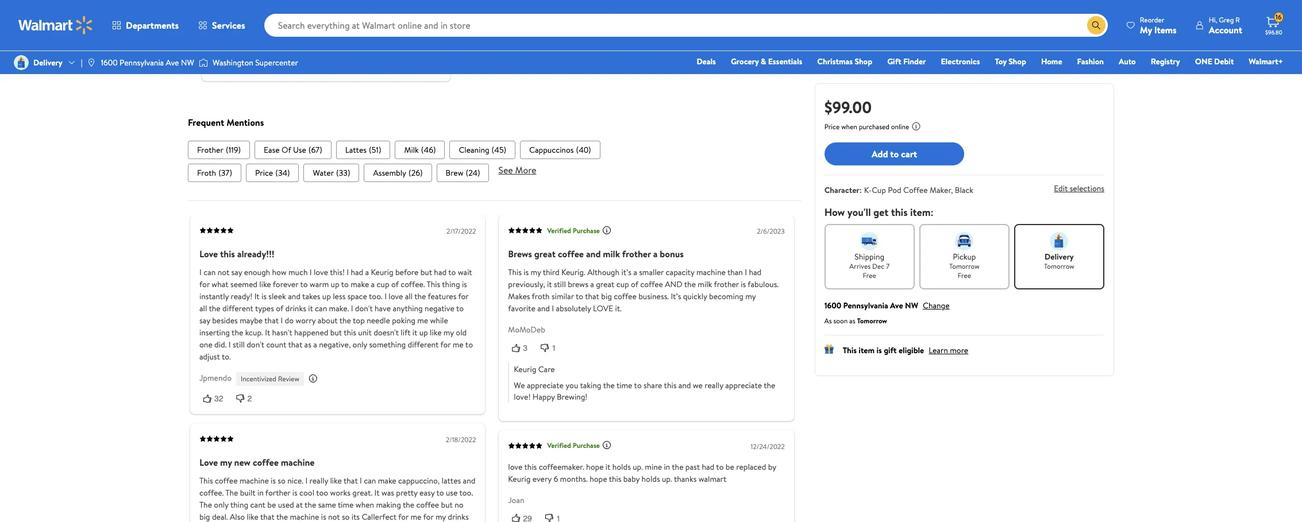 Task type: vqa. For each thing, say whether or not it's contained in the screenshot.
Tru to the right
no



Task type: locate. For each thing, give the bounding box(es) containing it.
frequent mentions
[[188, 116, 264, 129]]

this inside "this is my third keurig. although it's a smaller capacity machine than i had previously, it still brews a great cup of coffee and the milk frother is fabulous. makes froth similar to that big coffee business. it's quickly becoming my favorite and i absolutely love it."
[[508, 267, 522, 279]]

deals
[[697, 56, 716, 67]]

(26)
[[409, 168, 423, 179]]

only down unit
[[353, 339, 367, 351]]

price inside list item
[[255, 168, 273, 179]]

1 horizontal spatial it
[[265, 327, 270, 339]]

a right it's
[[634, 267, 638, 279]]

0 horizontal spatial different
[[223, 303, 253, 315]]

0 vertical spatial make
[[351, 279, 369, 291]]

mentions
[[227, 116, 264, 129]]

list item
[[188, 141, 250, 160], [255, 141, 332, 160], [336, 141, 391, 160], [395, 141, 445, 160], [450, 141, 516, 160], [520, 141, 601, 160], [188, 164, 242, 183], [246, 164, 299, 183], [304, 164, 360, 183], [364, 164, 432, 183], [437, 164, 490, 183]]

learn
[[929, 345, 949, 356]]

2/6/2023
[[757, 227, 785, 237]]

0 vertical spatial verified purchase information image
[[603, 226, 612, 235]]

:
[[860, 185, 862, 196]]

0 vertical spatial 1600
[[101, 57, 118, 68]]

0 horizontal spatial only
[[214, 500, 229, 511]]

1 vertical spatial but
[[330, 327, 342, 339]]

you'll
[[848, 205, 871, 220]]

2 verified purchase from the top
[[548, 441, 600, 451]]

verified for momodeb
[[548, 226, 571, 236]]

1 horizontal spatial 1600
[[825, 300, 842, 312]]

this left item
[[843, 345, 857, 356]]

although
[[588, 267, 620, 279]]

list item containing cleaning
[[450, 141, 516, 160]]

anything
[[393, 303, 423, 315]]

brewing! right supercenter
[[312, 51, 342, 63]]

1 vertical spatial love
[[389, 291, 403, 303]]

Walmart Site-Wide search field
[[264, 14, 1108, 37]]

past
[[686, 462, 700, 473]]

0 vertical spatial care
[[241, 24, 258, 35]]

1 vertical spatial care
[[539, 364, 555, 375]]

love left new
[[200, 456, 218, 469]]

free inside shipping arrives dec 7 free
[[863, 271, 877, 281]]

0 horizontal spatial big
[[200, 512, 210, 523]]

account
[[1210, 23, 1243, 36]]

can up great.
[[364, 475, 376, 487]]

verified purchase information image for joan
[[603, 441, 612, 450]]

love up warm
[[314, 267, 328, 279]]

it up types
[[255, 291, 260, 303]]

ease
[[264, 145, 280, 156]]

a right brews
[[591, 279, 594, 291]]

that inside "this is my third keurig. although it's a smaller capacity machine than i had previously, it still brews a great cup of coffee and the milk frother is fabulous. makes froth similar to that big coffee business. it's quickly becoming my favorite and i absolutely love it."
[[585, 291, 600, 303]]

make inside "this coffee machine is so nice. i really like that i can make cappuccino, lattes and coffee. the built in forther is cool too works great. it was pretty easy to use too. the only thing cant be used at the same time when making the coffee but no big deal. also like that the machine is not so its callerfect for me for my dri"
[[378, 475, 397, 487]]

free inside pickup tomorrow free
[[958, 271, 972, 281]]

too. inside "this coffee machine is so nice. i really like that i can make cappuccino, lattes and coffee. the built in forther is cool too works great. it was pretty easy to use too. the only thing cant be used at the same time when making the coffee but no big deal. also like that the machine is not so its callerfect for me for my dri"
[[460, 487, 473, 499]]

brews
[[508, 248, 532, 261]]

about
[[318, 315, 338, 327]]

1 horizontal spatial frother
[[714, 279, 739, 291]]

registry
[[1151, 56, 1181, 67]]

intent image for shipping image
[[861, 232, 879, 251]]

me down pretty
[[411, 512, 422, 523]]

0 horizontal spatial milk
[[603, 248, 620, 261]]

ave for 1600 pennsylvania ave nw change as soon as tomorrow
[[891, 300, 904, 312]]

christmas shop link
[[813, 55, 878, 68]]

milk up although
[[603, 248, 620, 261]]

we down 3 button
[[514, 380, 525, 391]]

verified for joan
[[548, 441, 571, 451]]

1 horizontal spatial we
[[514, 380, 525, 391]]

of down the sleek
[[276, 303, 284, 315]]

2 cup from the left
[[617, 279, 629, 291]]

verified purchase information image
[[603, 226, 612, 235], [603, 441, 612, 450]]

legal information image
[[912, 122, 921, 131]]

a down happened
[[313, 339, 317, 351]]

purchase up brews great coffee and milk frother a bonus
[[573, 226, 600, 236]]

2 horizontal spatial love
[[508, 462, 523, 473]]

0 vertical spatial really
[[408, 40, 426, 51]]

1 vertical spatial brewing!
[[557, 391, 588, 403]]

1 vertical spatial too.
[[460, 487, 473, 499]]

cart
[[902, 148, 918, 160]]

can inside "this coffee machine is so nice. i really like that i can make cappuccino, lattes and coffee. the built in forther is cool too works great. it was pretty easy to use too. the only thing cant be used at the same time when making the coffee but no big deal. also like that the machine is not so its callerfect for me for my dri"
[[364, 475, 376, 487]]

be inside love this coffeemaker.  hope it holds up. mine in the past had to be replaced by keurig every 6 months. hope this baby holds up.  thanks walmart
[[726, 462, 735, 473]]

it's
[[671, 291, 681, 303]]

1 horizontal spatial too.
[[460, 487, 473, 499]]

1 horizontal spatial holds
[[642, 474, 660, 485]]

(34)
[[276, 168, 290, 179]]

care down 1 'button'
[[539, 364, 555, 375]]

free down pickup
[[958, 271, 972, 281]]

to
[[337, 40, 345, 51], [891, 148, 899, 160], [449, 267, 456, 279], [300, 279, 308, 291], [341, 279, 349, 291], [576, 291, 584, 303], [456, 303, 464, 315], [466, 339, 473, 351], [634, 380, 642, 391], [717, 462, 724, 473], [437, 487, 444, 499]]

learn more button
[[929, 345, 969, 356]]

coffee down new
[[215, 475, 238, 487]]

don't down the "kcup."
[[247, 339, 265, 351]]

2 love from the top
[[200, 456, 218, 469]]

2 vertical spatial can
[[364, 475, 376, 487]]

too
[[316, 487, 328, 499]]

i right much
[[310, 267, 312, 279]]

1 vertical spatial so
[[342, 512, 350, 523]]

0 vertical spatial delivery
[[33, 57, 62, 68]]

list item containing milk
[[395, 141, 445, 160]]

my left "old"
[[444, 327, 454, 339]]

make
[[351, 279, 369, 291], [378, 475, 397, 487]]

1 vertical spatial share
[[644, 380, 663, 391]]

1 horizontal spatial milk
[[698, 279, 713, 291]]

it inside "this coffee machine is so nice. i really like that i can make cappuccino, lattes and coffee. the built in forther is cool too works great. it was pretty easy to use too. the only thing cant be used at the same time when making the coffee but no big deal. also like that the machine is not so its callerfect for me for my dri"
[[375, 487, 380, 499]]

love
[[593, 303, 614, 315]]

2 vertical spatial really
[[310, 475, 328, 487]]

before
[[395, 267, 419, 279]]

only up deal.
[[214, 500, 229, 511]]

|
[[81, 57, 82, 68]]

had inside "this is my third keurig. although it's a smaller capacity machine than i had previously, it still brews a great cup of coffee and the milk frother is fabulous. makes froth similar to that big coffee business. it's quickly becoming my favorite and i absolutely love it."
[[749, 267, 762, 279]]

delivery down intent image for delivery on the top right of the page
[[1045, 251, 1074, 263]]

0 horizontal spatial price
[[255, 168, 273, 179]]

nw inside 1600 pennsylvania ave nw change as soon as tomorrow
[[906, 300, 919, 312]]

of down it's
[[631, 279, 639, 291]]

all
[[405, 291, 413, 303], [200, 303, 207, 315]]

coffee. down before
[[401, 279, 425, 291]]

to inside "this coffee machine is so nice. i really like that i can make cappuccino, lattes and coffee. the built in forther is cool too works great. it was pretty easy to use too. the only thing cant be used at the same time when making the coffee but no big deal. also like that the machine is not so its callerfect for me for my dri"
[[437, 487, 444, 499]]

see
[[499, 164, 513, 177]]

machine inside "this is my third keurig. although it's a smaller capacity machine than i had previously, it still brews a great cup of coffee and the milk frother is fabulous. makes froth similar to that big coffee business. it's quickly becoming my favorite and i absolutely love it."
[[697, 267, 726, 279]]

0 vertical spatial nw
[[181, 57, 194, 68]]

in inside love this coffeemaker.  hope it holds up. mine in the past had to be replaced by keurig every 6 months. hope this baby holds up.  thanks walmart
[[664, 462, 670, 473]]

this inside i can not say enough how much i love this! i had a keurig before but had to wait for what seemed like forever to warm up to make a cup of coffee. this thing is instantly ready! it is sleek and takes up less space too. i love all the features for all the different types of drinks it can make.  i don't have anything negative to say besides maybe that i do worry about the top needle poking me while inserting the kcup. it hasn't happened but this unit doesn't lift it up like my old one did. i still don't count that as a negative, only something different for me to adjust to.
[[344, 327, 356, 339]]

for down making
[[399, 512, 409, 523]]

in up cant
[[258, 487, 264, 499]]

1 horizontal spatial as
[[850, 316, 856, 326]]

great up third
[[535, 248, 556, 261]]

verified purchase up coffeemaker.
[[548, 441, 600, 451]]

1 horizontal spatial tomorrow
[[950, 262, 980, 271]]

gift finder
[[888, 56, 927, 67]]

my up 'previously,'
[[531, 267, 541, 279]]

that down hasn't
[[288, 339, 303, 351]]

list
[[188, 141, 801, 160]]

0 horizontal spatial nw
[[181, 57, 194, 68]]

as
[[850, 316, 856, 326], [304, 339, 312, 351]]

0 horizontal spatial share
[[347, 40, 365, 51]]

ease of use (67)
[[264, 145, 322, 156]]

maybe
[[240, 315, 263, 327]]

cant
[[250, 500, 266, 511]]

still inside "this is my third keurig. although it's a smaller capacity machine than i had previously, it still brews a great cup of coffee and the milk frother is fabulous. makes froth similar to that big coffee business. it's quickly becoming my favorite and i absolutely love it."
[[554, 279, 566, 291]]

1 vertical spatial pennsylvania
[[844, 300, 889, 312]]

coffee
[[904, 185, 928, 196]]

as inside 1600 pennsylvania ave nw change as soon as tomorrow
[[850, 316, 856, 326]]

had up walmart
[[702, 462, 715, 473]]

hope right months.
[[590, 474, 607, 485]]

had
[[351, 267, 364, 279], [434, 267, 447, 279], [749, 267, 762, 279], [702, 462, 715, 473]]

0 vertical spatial verified
[[548, 226, 571, 236]]

list item containing frother
[[188, 141, 250, 160]]

1 horizontal spatial the
[[226, 487, 238, 499]]

cup inside i can not say enough how much i love this! i had a keurig before but had to wait for what seemed like forever to warm up to make a cup of coffee. this thing is instantly ready! it is sleek and takes up less space too. i love all the features for all the different types of drinks it can make.  i don't have anything negative to say besides maybe that i do worry about the top needle poking me while inserting the kcup. it hasn't happened but this unit doesn't lift it up like my old one did. i still don't count that as a negative, only something different for me to adjust to.
[[377, 279, 390, 291]]

thing
[[442, 279, 460, 291], [230, 500, 248, 511]]

tomorrow
[[950, 262, 980, 271], [1045, 262, 1075, 271], [858, 316, 888, 326]]

all up anything
[[405, 291, 413, 303]]

more
[[951, 345, 969, 356]]

hope up months.
[[586, 462, 604, 473]]

verified up third
[[548, 226, 571, 236]]

purchase for joan
[[573, 441, 600, 451]]

different down the ready!
[[223, 303, 253, 315]]

thing up features
[[442, 279, 460, 291]]

up right lift
[[420, 327, 428, 339]]

change
[[923, 300, 950, 312]]

but left no
[[441, 500, 453, 511]]

lattes (51)
[[345, 145, 381, 156]]

0 horizontal spatial tomorrow
[[858, 316, 888, 326]]

purchase for momodeb
[[573, 226, 600, 236]]

price for price when purchased online
[[825, 122, 840, 132]]

love for love my new coffee machine
[[200, 456, 218, 469]]

don't up top
[[355, 303, 373, 315]]

0 vertical spatial price
[[825, 122, 840, 132]]

milk up quickly
[[698, 279, 713, 291]]

great inside "this is my third keurig. although it's a smaller capacity machine than i had previously, it still brews a great cup of coffee and the milk frother is fabulous. makes froth similar to that big coffee business. it's quickly becoming my favorite and i absolutely love it."
[[596, 279, 615, 291]]

1 horizontal spatial coffee.
[[401, 279, 425, 291]]

appreciate
[[230, 40, 267, 51], [217, 51, 253, 63], [527, 380, 564, 391], [726, 380, 762, 391]]

0 vertical spatial happy
[[288, 51, 310, 63]]

big left deal.
[[200, 512, 210, 523]]

0 vertical spatial we
[[217, 40, 228, 51]]

cup up have
[[377, 279, 390, 291]]

see more list
[[188, 164, 801, 183]]

love
[[314, 267, 328, 279], [389, 291, 403, 303], [508, 462, 523, 473]]

thing up also
[[230, 500, 248, 511]]

deals link
[[692, 55, 721, 68]]

home
[[1042, 56, 1063, 67]]

black
[[955, 185, 974, 196]]

up. down mine
[[662, 474, 673, 485]]

1 free from the left
[[863, 271, 877, 281]]

0 vertical spatial me
[[418, 315, 428, 327]]

1 horizontal spatial say
[[231, 267, 242, 279]]

delivery
[[33, 57, 62, 68], [1045, 251, 1074, 263]]

1 vertical spatial when
[[356, 500, 374, 511]]

1 horizontal spatial keurig care we appreciate you taking the time to share this and we really appreciate the love! happy brewing!
[[514, 364, 776, 403]]

 image left washington
[[199, 57, 208, 68]]

tomorrow for pickup
[[950, 262, 980, 271]]

0 horizontal spatial too.
[[369, 291, 383, 303]]

2 verified from the top
[[548, 441, 571, 451]]

0 vertical spatial all
[[405, 291, 413, 303]]

greg
[[1220, 15, 1235, 24]]

pennsylvania for 1600 pennsylvania ave nw
[[120, 57, 164, 68]]

as down happened
[[304, 339, 312, 351]]

2 shop from the left
[[1009, 56, 1027, 67]]

me inside "this coffee machine is so nice. i really like that i can make cappuccino, lattes and coffee. the built in forther is cool too works great. it was pretty easy to use too. the only thing cant be used at the same time when making the coffee but no big deal. also like that the machine is not so its callerfect for me for my dri"
[[411, 512, 422, 523]]

hasn't
[[272, 327, 292, 339]]

0 horizontal spatial so
[[278, 475, 286, 487]]

list item containing lattes
[[336, 141, 391, 160]]

machine down at
[[290, 512, 319, 523]]

2 vertical spatial but
[[441, 500, 453, 511]]

2 horizontal spatial of
[[631, 279, 639, 291]]

1600 inside 1600 pennsylvania ave nw change as soon as tomorrow
[[825, 300, 842, 312]]

intent image for pickup image
[[956, 232, 974, 251]]

i up great.
[[360, 475, 362, 487]]

happy
[[288, 51, 310, 63], [533, 391, 555, 403]]

1 verified purchase from the top
[[548, 226, 600, 236]]

1 vertical spatial verified purchase
[[548, 441, 600, 451]]

1 vertical spatial 1600
[[825, 300, 842, 312]]

 image right |
[[87, 58, 96, 67]]

me left while
[[418, 315, 428, 327]]

old
[[456, 327, 467, 339]]

1 purchase from the top
[[573, 226, 600, 236]]

can
[[204, 267, 216, 279], [315, 303, 327, 315], [364, 475, 376, 487]]

it down third
[[547, 279, 552, 291]]

this for this item is gift eligible learn more
[[843, 345, 857, 356]]

0 vertical spatial thing
[[442, 279, 460, 291]]

0 vertical spatial as
[[850, 316, 856, 326]]

pennsylvania inside 1600 pennsylvania ave nw change as soon as tomorrow
[[844, 300, 889, 312]]

verified purchase for momodeb
[[548, 226, 600, 236]]

verified purchase information image up love this coffeemaker.  hope it holds up. mine in the past had to be replaced by keurig every 6 months. hope this baby holds up.  thanks walmart
[[603, 441, 612, 450]]

i left do
[[281, 315, 283, 327]]

2 purchase from the top
[[573, 441, 600, 451]]

we down services "popup button" at the left top
[[217, 40, 228, 51]]

item
[[859, 345, 875, 356]]

machine left than
[[697, 267, 726, 279]]

0 horizontal spatial make
[[351, 279, 369, 291]]

frother up becoming
[[714, 279, 739, 291]]

frother
[[623, 248, 651, 261], [714, 279, 739, 291]]

verified
[[548, 226, 571, 236], [548, 441, 571, 451]]

to inside "this is my third keurig. although it's a smaller capacity machine than i had previously, it still brews a great cup of coffee and the milk frother is fabulous. makes froth similar to that big coffee business. it's quickly becoming my favorite and i absolutely love it."
[[576, 291, 584, 303]]

had right this!
[[351, 267, 364, 279]]

2 verified purchase information image from the top
[[603, 441, 612, 450]]

love up joan
[[508, 462, 523, 473]]

2 horizontal spatial time
[[617, 380, 633, 391]]

2 free from the left
[[958, 271, 972, 281]]

price for price (34)
[[255, 168, 273, 179]]

it
[[547, 279, 552, 291], [308, 303, 313, 315], [413, 327, 418, 339], [606, 462, 611, 473]]

shop right christmas
[[855, 56, 873, 67]]

incentivized review information image
[[309, 374, 318, 384]]

so up forther
[[278, 475, 286, 487]]

be left replaced
[[726, 462, 735, 473]]

0 vertical spatial verified purchase
[[548, 226, 600, 236]]

0 vertical spatial love
[[200, 248, 218, 261]]

time
[[319, 40, 335, 51], [617, 380, 633, 391], [338, 500, 354, 511]]

0 vertical spatial purchase
[[573, 226, 600, 236]]

this up deal.
[[200, 475, 213, 487]]

0 vertical spatial big
[[602, 291, 612, 303]]

delivery inside delivery tomorrow
[[1045, 251, 1074, 263]]

list item containing cappuccinos
[[520, 141, 601, 160]]

not down same
[[328, 512, 340, 523]]

but inside "this coffee machine is so nice. i really like that i can make cappuccino, lattes and coffee. the built in forther is cool too works great. it was pretty easy to use too. the only thing cant be used at the same time when making the coffee but no big deal. also like that the machine is not so its callerfect for me for my dri"
[[441, 500, 453, 511]]

1 horizontal spatial love!
[[514, 391, 531, 403]]

this inside "this coffee machine is so nice. i really like that i can make cappuccino, lattes and coffee. the built in forther is cool too works great. it was pretty easy to use too. the only thing cant be used at the same time when making the coffee but no big deal. also like that the machine is not so its callerfect for me for my dri"
[[200, 475, 213, 487]]

so left its on the left
[[342, 512, 350, 523]]

0 horizontal spatial love!
[[269, 51, 286, 63]]

dec
[[873, 262, 885, 271]]

1 vertical spatial in
[[258, 487, 264, 499]]

0 horizontal spatial love
[[314, 267, 328, 279]]

 image
[[14, 55, 29, 70]]

as inside i can not say enough how much i love this! i had a keurig before but had to wait for what seemed like forever to warm up to make a cup of coffee. this thing is instantly ready! it is sleek and takes up less space too. i love all the features for all the different types of drinks it can make.  i don't have anything negative to say besides maybe that i do worry about the top needle poking me while inserting the kcup. it hasn't happened but this unit doesn't lift it up like my old one did. i still don't count that as a negative, only something different for me to adjust to.
[[304, 339, 312, 351]]

not inside "this coffee machine is so nice. i really like that i can make cappuccino, lattes and coffee. the built in forther is cool too works great. it was pretty easy to use too. the only thing cant be used at the same time when making the coffee but no big deal. also like that the machine is not so its callerfect for me for my dri"
[[328, 512, 340, 523]]

 image
[[199, 57, 208, 68], [87, 58, 96, 67]]

0 horizontal spatial as
[[304, 339, 312, 351]]

love! down 3 button
[[514, 391, 531, 403]]

 image for washington supercenter
[[199, 57, 208, 68]]

love up anything
[[389, 291, 403, 303]]

i right "nice."
[[306, 475, 308, 487]]

different
[[223, 303, 253, 315], [408, 339, 439, 351]]

of inside "this is my third keurig. although it's a smaller capacity machine than i had previously, it still brews a great cup of coffee and the milk frother is fabulous. makes froth similar to that big coffee business. it's quickly becoming my favorite and i absolutely love it."
[[631, 279, 639, 291]]

1 cup from the left
[[377, 279, 390, 291]]

0 vertical spatial up.
[[633, 462, 643, 473]]

that down cant
[[260, 512, 275, 523]]

frequent
[[188, 116, 224, 129]]

previously,
[[508, 279, 545, 291]]

ave inside 1600 pennsylvania ave nw change as soon as tomorrow
[[891, 300, 904, 312]]

2 horizontal spatial tomorrow
[[1045, 262, 1075, 271]]

no
[[455, 500, 464, 511]]

walmart image
[[18, 16, 93, 34]]

0 horizontal spatial we
[[396, 40, 406, 51]]

it
[[255, 291, 260, 303], [265, 327, 270, 339], [375, 487, 380, 499]]

1 horizontal spatial don't
[[355, 303, 373, 315]]

1 love from the top
[[200, 248, 218, 261]]

1 shop from the left
[[855, 56, 873, 67]]

but right before
[[421, 267, 432, 279]]

say up inserting
[[200, 315, 210, 327]]

1 verified purchase information image from the top
[[603, 226, 612, 235]]

delivery left |
[[33, 57, 62, 68]]

keurig inside love this coffeemaker.  hope it holds up. mine in the past had to be replaced by keurig every 6 months. hope this baby holds up.  thanks walmart
[[508, 474, 531, 485]]

0 horizontal spatial of
[[276, 303, 284, 315]]

that down types
[[265, 315, 279, 327]]

becoming
[[710, 291, 744, 303]]

i
[[200, 267, 202, 279], [310, 267, 312, 279], [347, 267, 349, 279], [745, 267, 747, 279], [385, 291, 387, 303], [351, 303, 353, 315], [552, 303, 554, 315], [281, 315, 283, 327], [229, 339, 231, 351], [306, 475, 308, 487], [360, 475, 362, 487]]

0 horizontal spatial when
[[356, 500, 374, 511]]

1 verified from the top
[[548, 226, 571, 236]]

of
[[282, 145, 291, 156]]

frother inside "this is my third keurig. although it's a smaller capacity machine than i had previously, it still brews a great cup of coffee and the milk frother is fabulous. makes froth similar to that big coffee business. it's quickly becoming my favorite and i absolutely love it."
[[714, 279, 739, 291]]

love inside love this coffeemaker.  hope it holds up. mine in the past had to be replaced by keurig every 6 months. hope this baby holds up.  thanks walmart
[[508, 462, 523, 473]]

1 horizontal spatial different
[[408, 339, 439, 351]]

makes
[[508, 291, 530, 303]]

nw left change on the right bottom
[[906, 300, 919, 312]]

make inside i can not say enough how much i love this! i had a keurig before but had to wait for what seemed like forever to warm up to make a cup of coffee. this thing is instantly ready! it is sleek and takes up less space too. i love all the features for all the different types of drinks it can make.  i don't have anything negative to say besides maybe that i do worry about the top needle poking me while inserting the kcup. it hasn't happened but this unit doesn't lift it up like my old one did. i still don't count that as a negative, only something different for me to adjust to.
[[351, 279, 369, 291]]

use
[[293, 145, 306, 156]]

negative,
[[319, 339, 351, 351]]

really
[[408, 40, 426, 51], [705, 380, 724, 391], [310, 475, 328, 487]]

1600 for 1600 pennsylvania ave nw
[[101, 57, 118, 68]]

it inside love this coffeemaker.  hope it holds up. mine in the past had to be replaced by keurig every 6 months. hope this baby holds up.  thanks walmart
[[606, 462, 611, 473]]

1 horizontal spatial delivery
[[1045, 251, 1074, 263]]

it inside "this is my third keurig. although it's a smaller capacity machine than i had previously, it still brews a great cup of coffee and the milk frother is fabulous. makes froth similar to that big coffee business. it's quickly becoming my favorite and i absolutely love it."
[[547, 279, 552, 291]]

verified purchase up brews great coffee and milk frother a bonus
[[548, 226, 600, 236]]

shop for toy shop
[[1009, 56, 1027, 67]]

holds down mine
[[642, 474, 660, 485]]

be inside "this coffee machine is so nice. i really like that i can make cappuccino, lattes and coffee. the built in forther is cool too works great. it was pretty easy to use too. the only thing cant be used at the same time when making the coffee but no big deal. also like that the machine is not so its callerfect for me for my dri"
[[268, 500, 276, 511]]

not up what
[[218, 267, 230, 279]]

really inside "this coffee machine is so nice. i really like that i can make cappuccino, lattes and coffee. the built in forther is cool too works great. it was pretty easy to use too. the only thing cant be used at the same time when making the coffee but no big deal. also like that the machine is not so its callerfect for me for my dri"
[[310, 475, 328, 487]]

same
[[318, 500, 336, 511]]

0 horizontal spatial but
[[330, 327, 342, 339]]

1 horizontal spatial great
[[596, 279, 615, 291]]

this up 'previously,'
[[508, 267, 522, 279]]

tomorrow down the intent image for pickup at the right top
[[950, 262, 980, 271]]

is down wait
[[462, 279, 467, 291]]

of
[[391, 279, 399, 291], [631, 279, 639, 291], [276, 303, 284, 315]]

1 vertical spatial thing
[[230, 500, 248, 511]]

1 vertical spatial price
[[255, 168, 273, 179]]

intent image for delivery image
[[1051, 232, 1069, 251]]

1 horizontal spatial you
[[566, 380, 579, 391]]

1 vertical spatial different
[[408, 339, 439, 351]]

home link
[[1037, 55, 1068, 68]]

big up "love"
[[602, 291, 612, 303]]

tomorrow up item
[[858, 316, 888, 326]]

one
[[1196, 56, 1213, 67]]

0 vertical spatial be
[[726, 462, 735, 473]]

0 horizontal spatial up.
[[633, 462, 643, 473]]

frother up it's
[[623, 248, 651, 261]]

only inside "this coffee machine is so nice. i really like that i can make cappuccino, lattes and coffee. the built in forther is cool too works great. it was pretty easy to use too. the only thing cant be used at the same time when making the coffee but no big deal. also like that the machine is not so its callerfect for me for my dri"
[[214, 500, 229, 511]]

love up what
[[200, 248, 218, 261]]

the inside "this is my third keurig. although it's a smaller capacity machine than i had previously, it still brews a great cup of coffee and the milk frother is fabulous. makes froth similar to that big coffee business. it's quickly becoming my favorite and i absolutely love it."
[[685, 279, 696, 291]]

the up deal.
[[200, 500, 212, 511]]

0 horizontal spatial it
[[255, 291, 260, 303]]

0 vertical spatial great
[[535, 248, 556, 261]]

when inside "this coffee machine is so nice. i really like that i can make cappuccino, lattes and coffee. the built in forther is cool too works great. it was pretty easy to use too. the only thing cant be used at the same time when making the coffee but no big deal. also like that the machine is not so its callerfect for me for my dri"
[[356, 500, 374, 511]]

for down easy
[[423, 512, 434, 523]]

list item containing price
[[246, 164, 299, 183]]

as right soon
[[850, 316, 856, 326]]



Task type: describe. For each thing, give the bounding box(es) containing it.
0 vertical spatial it
[[255, 291, 260, 303]]

features
[[428, 291, 457, 303]]

1 vertical spatial time
[[617, 380, 633, 391]]

0 vertical spatial different
[[223, 303, 253, 315]]

coffeemaker.
[[539, 462, 585, 473]]

coffee down easy
[[417, 500, 439, 511]]

to.
[[222, 352, 231, 363]]

and inside i can not say enough how much i love this! i had a keurig before but had to wait for what seemed like forever to warm up to make a cup of coffee. this thing is instantly ready! it is sleek and takes up less space too. i love all the features for all the different types of drinks it can make.  i don't have anything negative to say besides maybe that i do worry about the top needle poking me while inserting the kcup. it hasn't happened but this unit doesn't lift it up like my old one did. i still don't count that as a negative, only something different for me to adjust to.
[[288, 291, 301, 303]]

nw for 1600 pennsylvania ave nw
[[181, 57, 194, 68]]

a up have
[[371, 279, 375, 291]]

cleaning (45)
[[459, 145, 507, 156]]

list item containing froth
[[188, 164, 242, 183]]

is up types
[[262, 291, 267, 303]]

like up works
[[330, 475, 342, 487]]

adjust
[[200, 352, 220, 363]]

happened
[[294, 327, 329, 339]]

1 horizontal spatial of
[[391, 279, 399, 291]]

it.
[[615, 303, 622, 315]]

1 vertical spatial don't
[[247, 339, 265, 351]]

0 vertical spatial we
[[396, 40, 406, 51]]

nice.
[[288, 475, 304, 487]]

big inside "this coffee machine is so nice. i really like that i can make cappuccino, lattes and coffee. the built in forther is cool too works great. it was pretty easy to use too. the only thing cant be used at the same time when making the coffee but no big deal. also like that the machine is not so its callerfect for me for my dri"
[[200, 512, 210, 523]]

0 vertical spatial say
[[231, 267, 242, 279]]

0 vertical spatial can
[[204, 267, 216, 279]]

essentials
[[769, 56, 803, 67]]

is down same
[[321, 512, 326, 523]]

this!
[[330, 267, 345, 279]]

for up "instantly"
[[200, 279, 210, 291]]

how
[[825, 205, 845, 220]]

0 vertical spatial taking
[[283, 40, 304, 51]]

2/17/2022
[[447, 227, 476, 237]]

coffee up keurig. at bottom left
[[558, 248, 584, 261]]

electronics link
[[936, 55, 986, 68]]

toy shop link
[[990, 55, 1032, 68]]

keurig up washington
[[217, 24, 239, 35]]

1 horizontal spatial share
[[644, 380, 663, 391]]

fashion link
[[1073, 55, 1110, 68]]

$99.00
[[825, 96, 872, 118]]

16
[[1276, 12, 1283, 22]]

1 vertical spatial we
[[693, 380, 703, 391]]

my inside i can not say enough how much i love this! i had a keurig before but had to wait for what seemed like forever to warm up to make a cup of coffee. this thing is instantly ready! it is sleek and takes up less space too. i love all the features for all the different types of drinks it can make.  i don't have anything negative to say besides maybe that i do worry about the top needle poking me while inserting the kcup. it hasn't happened but this unit doesn't lift it up like my old one did. i still don't count that as a negative, only something different for me to adjust to.
[[444, 327, 454, 339]]

fashion
[[1078, 56, 1104, 67]]

only inside i can not say enough how much i love this! i had a keurig before but had to wait for what seemed like forever to warm up to make a cup of coffee. this thing is instantly ready! it is sleek and takes up less space too. i love all the features for all the different types of drinks it can make.  i don't have anything negative to say besides maybe that i do worry about the top needle poking me while inserting the kcup. it hasn't happened but this unit doesn't lift it up like my old one did. i still don't count that as a negative, only something different for me to adjust to.
[[353, 339, 367, 351]]

used
[[278, 500, 294, 511]]

1 vertical spatial it
[[265, 327, 270, 339]]

purchased
[[859, 122, 890, 132]]

this for this is my third keurig. although it's a smaller capacity machine than i had previously, it still brews a great cup of coffee and the milk frother is fabulous. makes froth similar to that big coffee business. it's quickly becoming my favorite and i absolutely love it.
[[508, 267, 522, 279]]

kcup.
[[245, 327, 263, 339]]

1 vertical spatial taking
[[580, 380, 602, 391]]

coffee. inside i can not say enough how much i love this! i had a keurig before but had to wait for what seemed like forever to warm up to make a cup of coffee. this thing is instantly ready! it is sleek and takes up less space too. i love all the features for all the different types of drinks it can make.  i don't have anything negative to say besides maybe that i do worry about the top needle poking me while inserting the kcup. it hasn't happened but this unit doesn't lift it up like my old one did. i still don't count that as a negative, only something different for me to adjust to.
[[401, 279, 425, 291]]

forther
[[266, 487, 291, 499]]

for down while
[[441, 339, 451, 351]]

more
[[515, 164, 537, 177]]

add to cart button
[[825, 143, 965, 166]]

cappuccino,
[[398, 475, 440, 487]]

verified purchase for joan
[[548, 441, 600, 451]]

capacity
[[666, 267, 695, 279]]

time inside "this coffee machine is so nice. i really like that i can make cappuccino, lattes and coffee. the built in forther is cool too works great. it was pretty easy to use too. the only thing cant be used at the same time when making the coffee but no big deal. also like that the machine is not so its callerfect for me for my dri"
[[338, 500, 354, 511]]

tomorrow inside 1600 pennsylvania ave nw change as soon as tomorrow
[[858, 316, 888, 326]]

had inside love this coffeemaker.  hope it holds up. mine in the past had to be replaced by keurig every 6 months. hope this baby holds up.  thanks walmart
[[702, 462, 715, 473]]

pretty
[[396, 487, 418, 499]]

make.
[[329, 303, 349, 315]]

for right features
[[459, 291, 469, 303]]

shop for christmas shop
[[855, 56, 873, 67]]

types
[[255, 303, 274, 315]]

this for this coffee machine is so nice. i really like that i can make cappuccino, lattes and coffee. the built in forther is cool too works great. it was pretty easy to use too. the only thing cant be used at the same time when making the coffee but no big deal. also like that the machine is not so its callerfect for me for my dri
[[200, 475, 213, 487]]

is left cool
[[293, 487, 298, 499]]

registry link
[[1146, 55, 1186, 68]]

a up the space
[[365, 267, 369, 279]]

1 vertical spatial say
[[200, 315, 210, 327]]

0 vertical spatial love
[[314, 267, 328, 279]]

delivery for delivery tomorrow
[[1045, 251, 1074, 263]]

this item is gift eligible learn more
[[843, 345, 969, 356]]

0 horizontal spatial happy
[[288, 51, 310, 63]]

0 vertical spatial frother
[[623, 248, 651, 261]]

cup inside "this is my third keurig. although it's a smaller capacity machine than i had previously, it still brews a great cup of coffee and the milk frother is fabulous. makes froth similar to that big coffee business. it's quickly becoming my favorite and i absolutely love it."
[[617, 279, 629, 291]]

like down enough
[[259, 279, 271, 291]]

jpmendo
[[200, 373, 232, 384]]

eligible
[[899, 345, 925, 356]]

i down similar
[[552, 303, 554, 315]]

coffee. inside "this coffee machine is so nice. i really like that i can make cappuccino, lattes and coffee. the built in forther is cool too works great. it was pretty easy to use too. the only thing cant be used at the same time when making the coffee but no big deal. also like that the machine is not so its callerfect for me for my dri"
[[200, 487, 224, 499]]

it down takes
[[308, 303, 313, 315]]

0 horizontal spatial great
[[535, 248, 556, 261]]

2 horizontal spatial really
[[705, 380, 724, 391]]

big inside "this is my third keurig. although it's a smaller capacity machine than i had previously, it still brews a great cup of coffee and the milk frother is fabulous. makes froth similar to that big coffee business. it's quickly becoming my favorite and i absolutely love it."
[[602, 291, 612, 303]]

0 vertical spatial time
[[319, 40, 335, 51]]

0 vertical spatial milk
[[603, 248, 620, 261]]

pickup tomorrow free
[[950, 251, 980, 281]]

is left the gift
[[877, 345, 882, 356]]

list item containing ease of use
[[255, 141, 332, 160]]

replaced
[[737, 462, 767, 473]]

get
[[874, 205, 889, 220]]

0 horizontal spatial we
[[217, 40, 228, 51]]

and inside "this coffee machine is so nice. i really like that i can make cappuccino, lattes and coffee. the built in forther is cool too works great. it was pretty easy to use too. the only thing cant be used at the same time when making the coffee but no big deal. also like that the machine is not so its callerfect for me for my dri"
[[463, 475, 476, 487]]

that up works
[[344, 475, 358, 487]]

keurig down 3
[[514, 364, 537, 375]]

my left new
[[220, 456, 232, 469]]

have
[[375, 303, 391, 315]]

water
[[313, 168, 334, 179]]

like down cant
[[247, 512, 259, 523]]

search icon image
[[1092, 21, 1101, 30]]

 image for 1600 pennsylvania ave nw
[[87, 58, 96, 67]]

character
[[825, 185, 860, 196]]

toy
[[995, 56, 1007, 67]]

items
[[1155, 23, 1177, 36]]

my inside "this coffee machine is so nice. i really like that i can make cappuccino, lattes and coffee. the built in forther is cool too works great. it was pretty easy to use too. the only thing cant be used at the same time when making the coffee but no big deal. also like that the machine is not so its callerfect for me for my dri"
[[436, 512, 446, 523]]

i right this!
[[347, 267, 349, 279]]

my down the fabulous.
[[746, 291, 756, 303]]

1600 pennsylvania ave nw
[[101, 57, 194, 68]]

0 horizontal spatial all
[[200, 303, 207, 315]]

hi, greg r account
[[1210, 15, 1243, 36]]

the inside love this coffeemaker.  hope it holds up. mine in the past had to be replaced by keurig every 6 months. hope this baby holds up.  thanks walmart
[[672, 462, 684, 473]]

is up 'previously,'
[[524, 267, 529, 279]]

1600 for 1600 pennsylvania ave nw change as soon as tomorrow
[[825, 300, 842, 312]]

to inside button
[[891, 148, 899, 160]]

3
[[523, 344, 528, 353]]

i up have
[[385, 291, 387, 303]]

momodeb
[[508, 325, 546, 336]]

great.
[[353, 487, 373, 499]]

still inside i can not say enough how much i love this! i had a keurig before but had to wait for what seemed like forever to warm up to make a cup of coffee. this thing is instantly ready! it is sleek and takes up less space too. i love all the features for all the different types of drinks it can make.  i don't have anything negative to say besides maybe that i do worry about the top needle poking me while inserting the kcup. it hasn't happened but this unit doesn't lift it up like my old one did. i still don't count that as a negative, only something different for me to adjust to.
[[233, 339, 245, 351]]

too. inside i can not say enough how much i love this! i had a keurig before but had to wait for what seemed like forever to warm up to make a cup of coffee. this thing is instantly ready! it is sleek and takes up less space too. i love all the features for all the different types of drinks it can make.  i don't have anything negative to say besides maybe that i do worry about the top needle poking me while inserting the kcup. it hasn't happened but this unit doesn't lift it up like my old one did. i still don't count that as a negative, only something different for me to adjust to.
[[369, 291, 383, 303]]

much
[[289, 267, 308, 279]]

drinks
[[285, 303, 306, 315]]

1 vertical spatial the
[[200, 500, 212, 511]]

3 button
[[508, 343, 537, 355]]

pennsylvania for 1600 pennsylvania ave nw change as soon as tomorrow
[[844, 300, 889, 312]]

character : k-cup pod coffee maker, black
[[825, 185, 974, 196]]

sleek
[[269, 291, 286, 303]]

keurig inside i can not say enough how much i love this! i had a keurig before but had to wait for what seemed like forever to warm up to make a cup of coffee. this thing is instantly ready! it is sleek and takes up less space too. i love all the features for all the different types of drinks it can make.  i don't have anything negative to say besides maybe that i do worry about the top needle poking me while inserting the kcup. it hasn't happened but this unit doesn't lift it up like my old one did. i still don't count that as a negative, only something different for me to adjust to.
[[371, 267, 394, 279]]

1 horizontal spatial love
[[389, 291, 403, 303]]

gift finder link
[[883, 55, 932, 68]]

1 vertical spatial up
[[322, 291, 331, 303]]

1 horizontal spatial all
[[405, 291, 413, 303]]

1 vertical spatial hope
[[590, 474, 607, 485]]

r
[[1236, 15, 1241, 24]]

thing inside i can not say enough how much i love this! i had a keurig before but had to wait for what seemed like forever to warm up to make a cup of coffee. this thing is instantly ready! it is sleek and takes up less space too. i love all the features for all the different types of drinks it can make.  i don't have anything negative to say besides maybe that i do worry about the top needle poking me while inserting the kcup. it hasn't happened but this unit doesn't lift it up like my old one did. i still don't count that as a negative, only something different for me to adjust to.
[[442, 279, 460, 291]]

ave for 1600 pennsylvania ave nw
[[166, 57, 179, 68]]

0 vertical spatial holds
[[613, 462, 631, 473]]

i right make.
[[351, 303, 353, 315]]

thanks
[[674, 474, 697, 485]]

machine up built
[[240, 475, 269, 487]]

walmart+ link
[[1244, 55, 1289, 68]]

cup
[[872, 185, 886, 196]]

add to cart
[[872, 148, 918, 160]]

had up features
[[434, 267, 447, 279]]

list item containing water
[[304, 164, 360, 183]]

bonus
[[660, 248, 684, 261]]

7
[[887, 262, 890, 271]]

coffee up it.
[[614, 291, 637, 303]]

to inside love this coffeemaker.  hope it holds up. mine in the past had to be replaced by keurig every 6 months. hope this baby holds up.  thanks walmart
[[717, 462, 724, 473]]

2 vertical spatial up
[[420, 327, 428, 339]]

1 horizontal spatial happy
[[533, 391, 555, 403]]

walmart+
[[1250, 56, 1284, 67]]

1 horizontal spatial up.
[[662, 474, 673, 485]]

0 vertical spatial keurig care we appreciate you taking the time to share this and we really appreciate the love! happy brewing!
[[217, 24, 426, 63]]

one
[[200, 339, 213, 351]]

1 horizontal spatial care
[[539, 364, 555, 375]]

this is my third keurig. although it's a smaller capacity machine than i had previously, it still brews a great cup of coffee and the milk frother is fabulous. makes froth similar to that big coffee business. it's quickly becoming my favorite and i absolutely love it.
[[508, 267, 779, 315]]

is down than
[[741, 279, 746, 291]]

delivery for delivery
[[33, 57, 62, 68]]

i right 'did.'
[[229, 339, 231, 351]]

0 vertical spatial when
[[842, 122, 858, 132]]

its
[[352, 512, 360, 523]]

i up "instantly"
[[200, 267, 202, 279]]

gift
[[884, 345, 897, 356]]

lift
[[401, 327, 411, 339]]

(37)
[[219, 168, 232, 179]]

nw for 1600 pennsylvania ave nw change as soon as tomorrow
[[906, 300, 919, 312]]

0 vertical spatial the
[[226, 487, 238, 499]]

list item containing brew
[[437, 164, 490, 183]]

christmas
[[818, 56, 853, 67]]

1 horizontal spatial really
[[408, 40, 426, 51]]

poking
[[392, 315, 416, 327]]

0 vertical spatial hope
[[586, 462, 604, 473]]

i right than
[[745, 267, 747, 279]]

0 vertical spatial love!
[[269, 51, 286, 63]]

1 vertical spatial can
[[315, 303, 327, 315]]

see more button
[[499, 164, 537, 177]]

not inside i can not say enough how much i love this! i had a keurig before but had to wait for what seemed like forever to warm up to make a cup of coffee. this thing is instantly ready! it is sleek and takes up less space too. i love all the features for all the different types of drinks it can make.  i don't have anything negative to say besides maybe that i do worry about the top needle poking me while inserting the kcup. it hasn't happened but this unit doesn't lift it up like my old one did. i still don't count that as a negative, only something different for me to adjust to.
[[218, 267, 230, 279]]

&
[[761, 56, 767, 67]]

list containing frother
[[188, 141, 801, 160]]

0 vertical spatial up
[[331, 279, 340, 291]]

also
[[230, 512, 245, 523]]

like down while
[[430, 327, 442, 339]]

thing inside "this coffee machine is so nice. i really like that i can make cappuccino, lattes and coffee. the built in forther is cool too works great. it was pretty easy to use too. the only thing cant be used at the same time when making the coffee but no big deal. also like that the machine is not so its callerfect for me for my dri"
[[230, 500, 248, 511]]

easy
[[420, 487, 435, 499]]

coffee right new
[[253, 456, 279, 469]]

0 horizontal spatial brewing!
[[312, 51, 342, 63]]

1 vertical spatial we
[[514, 380, 525, 391]]

in inside "this coffee machine is so nice. i really like that i can make cappuccino, lattes and coffee. the built in forther is cool too works great. it was pretty easy to use too. the only thing cant be used at the same time when making the coffee but no big deal. also like that the machine is not so its callerfect for me for my dri"
[[258, 487, 264, 499]]

(46)
[[421, 145, 436, 156]]

0 horizontal spatial you
[[268, 40, 281, 51]]

Search search field
[[264, 14, 1108, 37]]

it right lift
[[413, 327, 418, 339]]

1 horizontal spatial but
[[421, 267, 432, 279]]

warm
[[310, 279, 329, 291]]

is up forther
[[271, 475, 276, 487]]

price (34)
[[255, 168, 290, 179]]

worry
[[296, 315, 316, 327]]

verified purchase information image for momodeb
[[603, 226, 612, 235]]

brew
[[446, 168, 464, 179]]

love for love this already!!!
[[200, 248, 218, 261]]

space
[[348, 291, 367, 303]]

do
[[285, 315, 294, 327]]

my
[[1141, 23, 1153, 36]]

love my new coffee machine
[[200, 456, 315, 469]]

grocery & essentials link
[[726, 55, 808, 68]]

auto link
[[1114, 55, 1142, 68]]

(67)
[[309, 145, 322, 156]]

coffee down smaller
[[641, 279, 663, 291]]

a left the 'bonus'
[[654, 248, 658, 261]]

and inside "this is my third keurig. although it's a smaller capacity machine than i had previously, it still brews a great cup of coffee and the milk frother is fabulous. makes froth similar to that big coffee business. it's quickly becoming my favorite and i absolutely love it."
[[538, 303, 550, 315]]

1 button
[[537, 343, 566, 355]]

brews
[[568, 279, 589, 291]]

list item containing assembly
[[364, 164, 432, 183]]

tomorrow for delivery
[[1045, 262, 1075, 271]]

machine up "nice."
[[281, 456, 315, 469]]

1 vertical spatial me
[[453, 339, 464, 351]]

this inside i can not say enough how much i love this! i had a keurig before but had to wait for what seemed like forever to warm up to make a cup of coffee. this thing is instantly ready! it is sleek and takes up less space too. i love all the features for all the different types of drinks it can make.  i don't have anything negative to say besides maybe that i do worry about the top needle poking me while inserting the kcup. it hasn't happened but this unit doesn't lift it up like my old one did. i still don't count that as a negative, only something different for me to adjust to.
[[427, 279, 440, 291]]

milk inside "this is my third keurig. although it's a smaller capacity machine than i had previously, it still brews a great cup of coffee and the milk frother is fabulous. makes froth similar to that big coffee business. it's quickly becoming my favorite and i absolutely love it."
[[698, 279, 713, 291]]

0 horizontal spatial care
[[241, 24, 258, 35]]

0 vertical spatial share
[[347, 40, 365, 51]]

quickly
[[683, 291, 708, 303]]

gifting made easy image
[[825, 345, 834, 354]]



